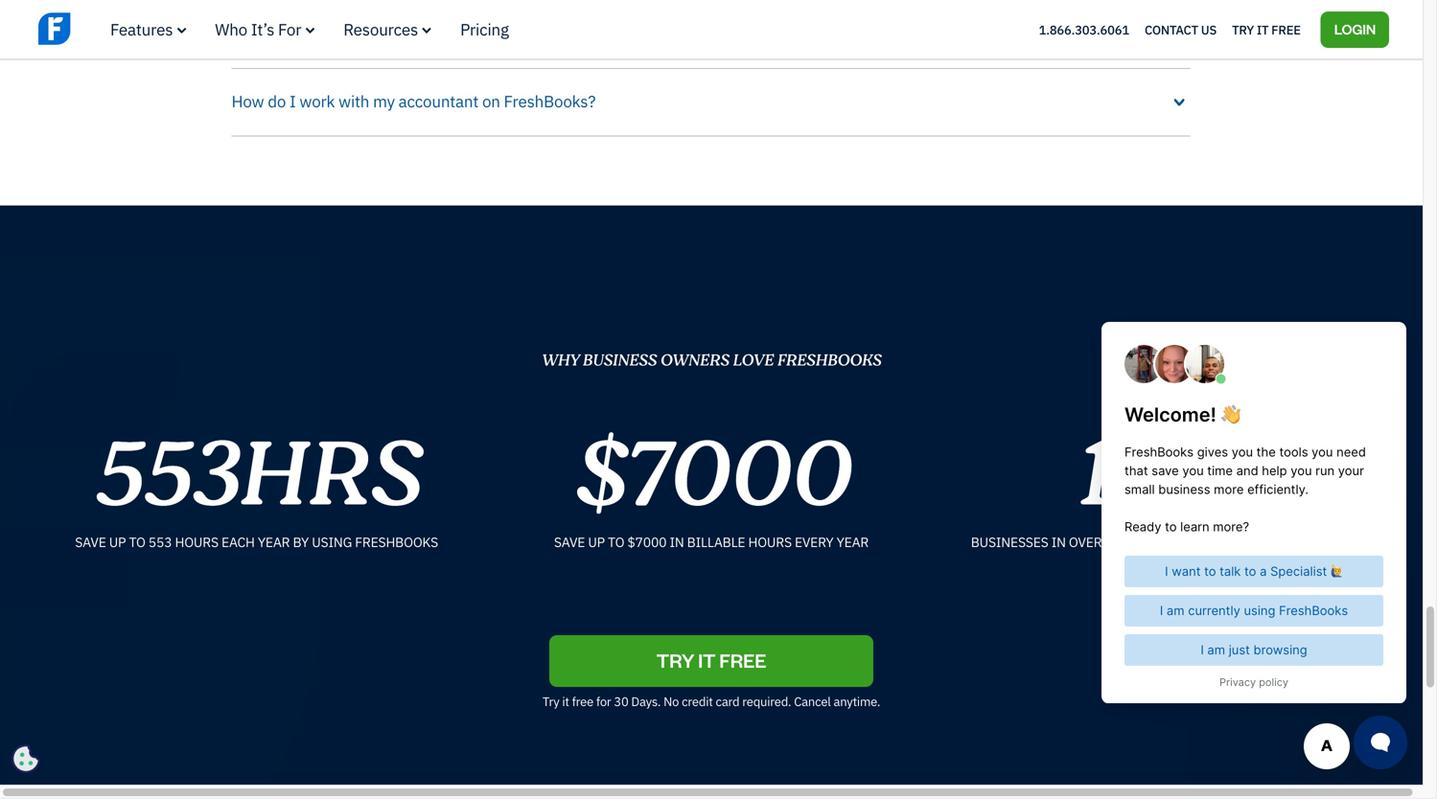 Task type: locate. For each thing, give the bounding box(es) containing it.
553 hrs save up to 553 hours each year by using freshbooks
[[75, 408, 438, 551]]

0 vertical spatial it
[[1257, 21, 1269, 38]]

1 vertical spatial try
[[543, 694, 560, 710]]

it left the 'free'
[[562, 694, 569, 710]]

in inside $ 7000 save up to $7000 in billable hours every year
[[670, 533, 684, 551]]

over
[[1069, 533, 1102, 551]]

2 up from the left
[[588, 533, 605, 551]]

business
[[582, 348, 657, 372]]

1 up from the left
[[109, 533, 126, 551]]

countries
[[1132, 533, 1204, 551]]

login link
[[1321, 11, 1390, 48]]

0 horizontal spatial year
[[258, 533, 290, 551]]

hrs
[[237, 408, 420, 543]]

1 horizontal spatial in
[[1052, 533, 1066, 551]]

1 horizontal spatial up
[[588, 533, 605, 551]]

freshbooks right "used"
[[1278, 533, 1362, 551]]

save inside $ 7000 save up to $7000 in billable hours every year
[[554, 533, 585, 551]]

who it's for
[[215, 19, 301, 40]]

freshbooks inside 160+ businesses in over 160 countries have used freshbooks
[[1278, 533, 1362, 551]]

why business owners love freshbooks
[[542, 348, 881, 372]]

does
[[232, 23, 268, 44]]

year right every
[[837, 533, 869, 551]]

try
[[657, 648, 695, 673]]

2 year from the left
[[837, 533, 869, 551]]

0 horizontal spatial save
[[75, 533, 106, 551]]

with
[[339, 91, 369, 112]]

hours left each
[[175, 533, 219, 551]]

0 horizontal spatial in
[[670, 533, 684, 551]]

who
[[215, 19, 247, 40]]

2 horizontal spatial freshbooks
[[1278, 533, 1362, 551]]

in
[[670, 533, 684, 551], [1052, 533, 1066, 551]]

hours
[[175, 533, 219, 551], [748, 533, 792, 551]]

hours inside 553 hrs save up to 553 hours each year by using freshbooks
[[175, 533, 219, 551]]

contact us
[[1145, 21, 1217, 38]]

in right $7000
[[670, 533, 684, 551]]

2 in from the left
[[1052, 533, 1066, 551]]

1 hours from the left
[[175, 533, 219, 551]]

save for $
[[554, 533, 585, 551]]

553
[[93, 408, 239, 543], [148, 533, 172, 551]]

1 save from the left
[[75, 533, 106, 551]]

us
[[1201, 21, 1217, 38]]

to
[[129, 533, 145, 551], [608, 533, 625, 551]]

160
[[1105, 533, 1129, 551]]

2 save from the left
[[554, 533, 585, 551]]

offer
[[359, 23, 393, 44]]

it left free
[[1257, 21, 1269, 38]]

it
[[698, 648, 716, 673]]

up inside $ 7000 save up to $7000 in billable hours every year
[[588, 533, 605, 551]]

0 horizontal spatial try
[[543, 694, 560, 710]]

each
[[222, 533, 255, 551]]

1 to from the left
[[129, 533, 145, 551]]

0 horizontal spatial hours
[[175, 533, 219, 551]]

for
[[596, 694, 611, 710]]

to
[[456, 23, 470, 44]]

up for $
[[588, 533, 605, 551]]

1 horizontal spatial it
[[1257, 21, 1269, 38]]

try right us
[[1232, 21, 1254, 38]]

1 horizontal spatial try
[[1232, 21, 1254, 38]]

0 horizontal spatial it
[[562, 694, 569, 710]]

0 horizontal spatial freshbooks
[[355, 533, 438, 551]]

dialog
[[0, 0, 1437, 800]]

0 horizontal spatial up
[[109, 533, 126, 551]]

pricing link
[[460, 19, 509, 40]]

to inside $ 7000 save up to $7000 in billable hours every year
[[608, 533, 625, 551]]

1 year from the left
[[258, 533, 290, 551]]

year
[[258, 533, 290, 551], [837, 533, 869, 551]]

to for $
[[608, 533, 625, 551]]

features
[[110, 19, 173, 40]]

freshbooks
[[271, 23, 356, 44]]

freshbooks
[[777, 348, 881, 372], [355, 533, 438, 551], [1278, 533, 1362, 551]]

for
[[278, 19, 301, 40]]

try
[[1232, 21, 1254, 38], [543, 694, 560, 710]]

accountant
[[399, 91, 479, 112]]

0 vertical spatial try
[[1232, 21, 1254, 38]]

2 to from the left
[[608, 533, 625, 551]]

its
[[474, 23, 491, 44]]

do
[[268, 91, 286, 112]]

using
[[312, 533, 352, 551]]

try for try it free for 30 days. no credit card required. cancel anytime.
[[543, 694, 560, 710]]

1 vertical spatial it
[[562, 694, 569, 710]]

freshbooks inside 553 hrs save up to 553 hours each year by using freshbooks
[[355, 533, 438, 551]]

try it free
[[1232, 21, 1301, 38]]

support
[[396, 23, 452, 44]]

1 horizontal spatial year
[[837, 533, 869, 551]]

login
[[1335, 19, 1376, 38]]

1 horizontal spatial to
[[608, 533, 625, 551]]

1 in from the left
[[670, 533, 684, 551]]

in left over
[[1052, 533, 1066, 551]]

try it free for 30 days. no credit card required. cancel anytime.
[[543, 694, 880, 710]]

to inside 553 hrs save up to 553 hours each year by using freshbooks
[[129, 533, 145, 551]]

year left by
[[258, 533, 290, 551]]

1.866.303.6061 link
[[1039, 21, 1130, 38]]

1 horizontal spatial hours
[[748, 533, 792, 551]]

try left the 'free'
[[543, 694, 560, 710]]

up inside 553 hrs save up to 553 hours each year by using freshbooks
[[109, 533, 126, 551]]

2 hours from the left
[[748, 533, 792, 551]]

up
[[109, 533, 126, 551], [588, 533, 605, 551]]

save
[[75, 533, 106, 551], [554, 533, 585, 551]]

1 horizontal spatial save
[[554, 533, 585, 551]]

have
[[1207, 533, 1239, 551]]

on
[[482, 91, 500, 112]]

customers?
[[495, 23, 578, 44]]

save inside 553 hrs save up to 553 hours each year by using freshbooks
[[75, 533, 106, 551]]

0 horizontal spatial to
[[129, 533, 145, 551]]

try it free link
[[549, 636, 874, 687]]

hours left every
[[748, 533, 792, 551]]

no
[[664, 694, 679, 710]]

freshbooks right using
[[355, 533, 438, 551]]

year inside $ 7000 save up to $7000 in billable hours every year
[[837, 533, 869, 551]]

resources
[[344, 19, 418, 40]]

cookie consent banner dialog
[[14, 549, 302, 771]]

it
[[1257, 21, 1269, 38], [562, 694, 569, 710]]

freshbooks right love
[[777, 348, 881, 372]]

by
[[293, 533, 309, 551]]



Task type: vqa. For each thing, say whether or not it's contained in the screenshot.
'Mileage Tracking App'
no



Task type: describe. For each thing, give the bounding box(es) containing it.
resources link
[[344, 19, 432, 40]]

days.
[[631, 694, 661, 710]]

try it free link
[[1232, 17, 1301, 42]]

$
[[573, 408, 626, 543]]

1.866.303.6061
[[1039, 21, 1130, 38]]

$ 7000 save up to $7000 in billable hours every year
[[554, 408, 869, 551]]

work
[[300, 91, 335, 112]]

1 horizontal spatial freshbooks
[[777, 348, 881, 372]]

free
[[572, 694, 594, 710]]

try for try it free
[[1232, 21, 1254, 38]]

160+ businesses in over 160 countries have used freshbooks
[[971, 408, 1362, 551]]

in inside 160+ businesses in over 160 countries have used freshbooks
[[1052, 533, 1066, 551]]

it's
[[251, 19, 274, 40]]

it for free
[[562, 694, 569, 710]]

contact us link
[[1145, 17, 1217, 42]]

owners
[[660, 348, 729, 372]]

freshbooks?
[[504, 91, 596, 112]]

i
[[290, 91, 296, 112]]

billable
[[687, 533, 745, 551]]

160+
[[1076, 408, 1263, 543]]

credit
[[682, 694, 713, 710]]

anytime.
[[834, 694, 880, 710]]

freshbooks logo image
[[38, 10, 187, 47]]

businesses
[[971, 533, 1049, 551]]

how
[[232, 91, 264, 112]]

free
[[719, 648, 767, 673]]

required.
[[742, 694, 792, 710]]

up for 553
[[109, 533, 126, 551]]

every
[[795, 533, 834, 551]]

card
[[716, 694, 740, 710]]

contact
[[1145, 21, 1199, 38]]

it for free
[[1257, 21, 1269, 38]]

$7000
[[628, 533, 667, 551]]

does freshbooks offer support to its customers?
[[232, 23, 578, 44]]

who it's for link
[[215, 19, 315, 40]]

7000
[[624, 408, 850, 543]]

try it free
[[657, 648, 767, 673]]

year inside 553 hrs save up to 553 hours each year by using freshbooks
[[258, 533, 290, 551]]

my
[[373, 91, 395, 112]]

features link
[[110, 19, 186, 40]]

hours inside $ 7000 save up to $7000 in billable hours every year
[[748, 533, 792, 551]]

cookie preferences image
[[12, 745, 40, 774]]

30
[[614, 694, 629, 710]]

how do i work with my accountant on freshbooks?
[[232, 91, 596, 112]]

to for 553
[[129, 533, 145, 551]]

why
[[542, 348, 579, 372]]

pricing
[[460, 19, 509, 40]]

free
[[1272, 21, 1301, 38]]

save for 553
[[75, 533, 106, 551]]

used
[[1242, 533, 1275, 551]]

cancel
[[794, 694, 831, 710]]

love
[[733, 348, 774, 372]]



